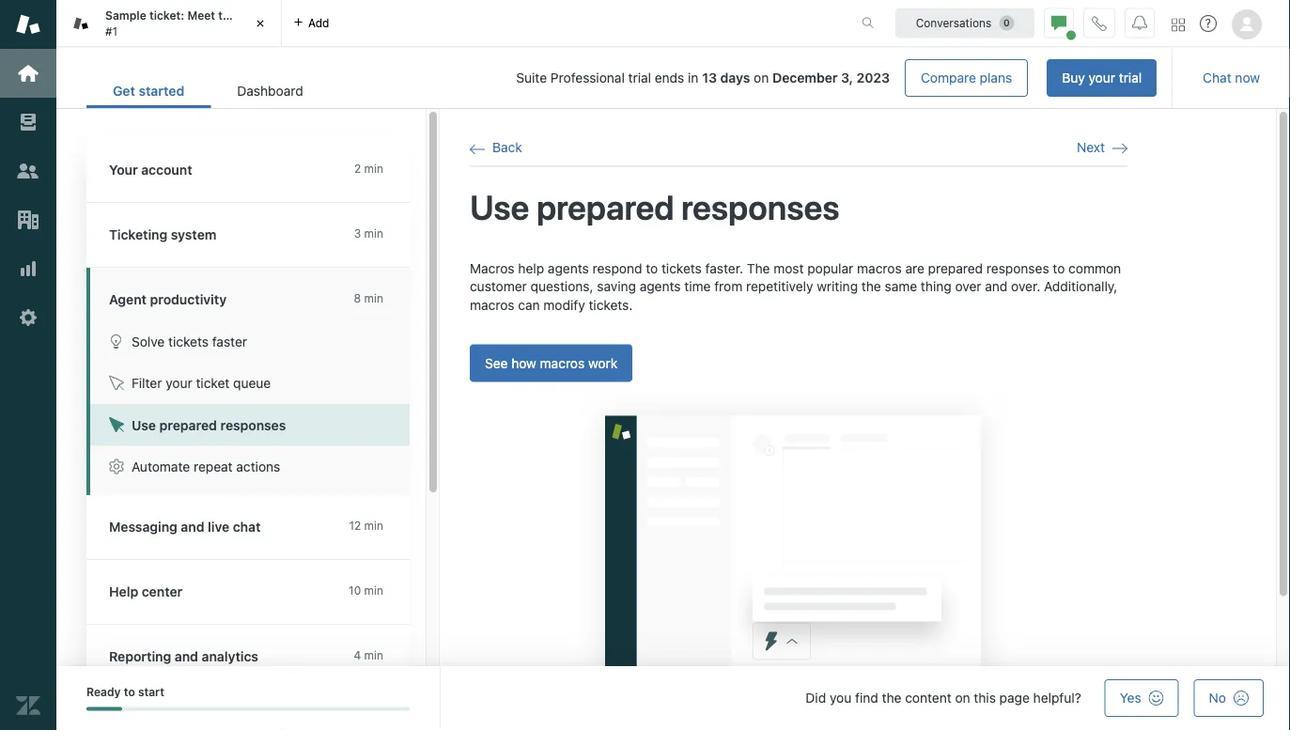 Task type: vqa. For each thing, say whether or not it's contained in the screenshot.
And
yes



Task type: describe. For each thing, give the bounding box(es) containing it.
notifications image
[[1132, 16, 1147, 31]]

admin image
[[16, 305, 40, 330]]

helpful?
[[1033, 690, 1081, 706]]

tab list containing get started
[[86, 73, 330, 108]]

yes button
[[1105, 679, 1179, 717]]

sample ticket: meet the ticket #1
[[105, 9, 271, 38]]

professional
[[551, 70, 625, 86]]

ticket inside sample ticket: meet the ticket #1
[[239, 9, 271, 22]]

on inside footer
[[955, 690, 970, 706]]

content
[[905, 690, 952, 706]]

over.
[[1011, 279, 1040, 294]]

macros inside button
[[540, 355, 585, 371]]

2 min
[[354, 162, 383, 175]]

additionally,
[[1044, 279, 1118, 294]]

started
[[139, 83, 184, 99]]

8
[[354, 292, 361, 305]]

ticketing
[[109, 227, 167, 242]]

automate repeat actions button
[[90, 446, 410, 488]]

reporting and analytics
[[109, 649, 258, 664]]

messaging and live chat heading
[[86, 495, 428, 560]]

macros
[[470, 260, 515, 276]]

suite
[[516, 70, 547, 86]]

0 horizontal spatial macros
[[470, 297, 515, 313]]

filter your ticket queue button
[[90, 362, 410, 404]]

questions,
[[531, 279, 593, 294]]

2
[[354, 162, 361, 175]]

thing
[[921, 279, 952, 294]]

region containing macros help agents respond to tickets faster. the most popular macros are prepared responses to common customer questions, saving agents time from repetitively writing the same thing over and over. additionally, macros can modify tickets.
[[470, 259, 1128, 712]]

min for reporting and analytics
[[364, 649, 383, 662]]

progress bar image
[[86, 707, 122, 711]]

see
[[485, 355, 508, 371]]

section containing compare plans
[[345, 59, 1157, 97]]

reporting and analytics heading
[[86, 625, 428, 690]]

December 3, 2023 text field
[[772, 70, 890, 86]]

next button
[[1077, 139, 1128, 156]]

center
[[142, 584, 183, 600]]

your account heading
[[86, 138, 428, 203]]

use inside button
[[132, 417, 156, 433]]

help center heading
[[86, 560, 428, 625]]

help center
[[109, 584, 183, 600]]

main element
[[0, 0, 56, 730]]

2023
[[857, 70, 890, 86]]

dashboard
[[237, 83, 303, 99]]

time
[[684, 279, 711, 294]]

and inside macros help agents respond to tickets faster. the most popular macros are prepared responses to common customer questions, saving agents time from repetitively writing the same thing over and over. additionally, macros can modify tickets.
[[985, 279, 1008, 294]]

0 horizontal spatial agents
[[548, 260, 589, 276]]

faster
[[212, 334, 247, 349]]

can
[[518, 297, 540, 313]]

messaging and live chat
[[109, 519, 261, 535]]

2 horizontal spatial to
[[1053, 260, 1065, 276]]

ticket inside button
[[196, 375, 230, 391]]

use prepared responses inside content-title region
[[470, 187, 840, 227]]

no
[[1209, 690, 1226, 706]]

prepared inside content-title region
[[537, 187, 674, 227]]

back
[[492, 140, 522, 155]]

page
[[999, 690, 1030, 706]]

organizations image
[[16, 208, 40, 232]]

10 min
[[349, 584, 383, 597]]

your for filter
[[166, 375, 192, 391]]

and for messaging and live chat
[[181, 519, 204, 535]]

yes
[[1120, 690, 1141, 706]]

conversations button
[[895, 8, 1035, 38]]

1 horizontal spatial to
[[646, 260, 658, 276]]

see how macros work
[[485, 355, 618, 371]]

4
[[354, 649, 361, 662]]

your
[[109, 162, 138, 178]]

solve tickets faster button
[[90, 320, 410, 362]]

repeat
[[194, 459, 233, 475]]

the
[[747, 260, 770, 276]]

automate repeat actions
[[132, 459, 280, 475]]

find
[[855, 690, 878, 706]]

solve tickets faster
[[132, 334, 247, 349]]

customers image
[[16, 159, 40, 183]]

actions
[[236, 459, 280, 475]]

prepared inside button
[[159, 417, 217, 433]]

december
[[772, 70, 838, 86]]

add
[[308, 16, 329, 30]]

same
[[885, 279, 917, 294]]

solve
[[132, 334, 165, 349]]

agent productivity
[[109, 292, 227, 307]]

respond
[[592, 260, 642, 276]]

trial for your
[[1119, 70, 1142, 86]]

system
[[171, 227, 216, 242]]

productivity
[[150, 292, 227, 307]]

common
[[1069, 260, 1121, 276]]

content-title region
[[470, 185, 1128, 229]]

start
[[138, 685, 164, 699]]

tickets inside macros help agents respond to tickets faster. the most popular macros are prepared responses to common customer questions, saving agents time from repetitively writing the same thing over and over. additionally, macros can modify tickets.
[[662, 260, 702, 276]]

compare plans button
[[905, 59, 1028, 97]]

you
[[830, 690, 852, 706]]

tickets.
[[589, 297, 633, 313]]

most
[[774, 260, 804, 276]]

min for messaging and live chat
[[364, 519, 383, 532]]

from
[[714, 279, 743, 294]]

no button
[[1194, 679, 1264, 717]]

dashboard tab
[[211, 73, 330, 108]]

conversations
[[916, 16, 992, 30]]

8 min
[[354, 292, 383, 305]]

the for find
[[882, 690, 902, 706]]

analytics
[[202, 649, 258, 664]]

queue
[[233, 375, 271, 391]]

responses inside content-title region
[[681, 187, 840, 227]]

ticketing system
[[109, 227, 216, 242]]



Task type: locate. For each thing, give the bounding box(es) containing it.
use
[[470, 187, 529, 227], [132, 417, 156, 433]]

account
[[141, 162, 192, 178]]

tickets up time
[[662, 260, 702, 276]]

1 vertical spatial tickets
[[168, 334, 209, 349]]

region
[[470, 259, 1128, 712]]

how
[[511, 355, 536, 371]]

0 vertical spatial the
[[218, 9, 236, 22]]

trial inside button
[[1119, 70, 1142, 86]]

help
[[109, 584, 138, 600]]

#1
[[105, 24, 118, 38]]

min for your account
[[364, 162, 383, 175]]

5 min from the top
[[364, 584, 383, 597]]

live
[[208, 519, 229, 535]]

0 horizontal spatial prepared
[[159, 417, 217, 433]]

button displays agent's chat status as online. image
[[1051, 16, 1067, 31]]

footer
[[56, 666, 1290, 730]]

tab containing sample ticket: meet the ticket
[[56, 0, 282, 47]]

add button
[[282, 0, 341, 46]]

ticket right meet on the left top
[[239, 9, 271, 22]]

responses inside macros help agents respond to tickets faster. the most popular macros are prepared responses to common customer questions, saving agents time from repetitively writing the same thing over and over. additionally, macros can modify tickets.
[[987, 260, 1049, 276]]

0 vertical spatial tickets
[[662, 260, 702, 276]]

trial left ends
[[628, 70, 651, 86]]

prepared
[[537, 187, 674, 227], [928, 260, 983, 276], [159, 417, 217, 433]]

ticket:
[[149, 9, 184, 22]]

0 vertical spatial on
[[754, 70, 769, 86]]

1 horizontal spatial use
[[470, 187, 529, 227]]

your account
[[109, 162, 192, 178]]

2 vertical spatial prepared
[[159, 417, 217, 433]]

responses up over.
[[987, 260, 1049, 276]]

1 horizontal spatial use prepared responses
[[470, 187, 840, 227]]

1 horizontal spatial ticket
[[239, 9, 271, 22]]

2 trial from the left
[[628, 70, 651, 86]]

plans
[[980, 70, 1012, 86]]

get started image
[[16, 61, 40, 86]]

work
[[588, 355, 618, 371]]

responses down queue
[[220, 417, 286, 433]]

ready to start
[[86, 685, 164, 699]]

prepared inside macros help agents respond to tickets faster. the most popular macros are prepared responses to common customer questions, saving agents time from repetitively writing the same thing over and over. additionally, macros can modify tickets.
[[928, 260, 983, 276]]

1 min from the top
[[364, 162, 383, 175]]

footer containing did you find the content on this page helpful?
[[56, 666, 1290, 730]]

popular
[[807, 260, 854, 276]]

0 vertical spatial use prepared responses
[[470, 187, 840, 227]]

2 horizontal spatial the
[[882, 690, 902, 706]]

min right 4
[[364, 649, 383, 662]]

min inside ticketing system "heading"
[[364, 227, 383, 240]]

min right 12
[[364, 519, 383, 532]]

1 vertical spatial ticket
[[196, 375, 230, 391]]

min for agent productivity
[[364, 292, 383, 305]]

2 horizontal spatial prepared
[[928, 260, 983, 276]]

min for ticketing system
[[364, 227, 383, 240]]

ready
[[86, 685, 121, 699]]

1 horizontal spatial on
[[955, 690, 970, 706]]

prepared up respond
[[537, 187, 674, 227]]

meet
[[187, 9, 215, 22]]

trial for professional
[[628, 70, 651, 86]]

2 vertical spatial the
[[882, 690, 902, 706]]

to up additionally,
[[1053, 260, 1065, 276]]

0 vertical spatial your
[[1089, 70, 1115, 86]]

repetitively
[[746, 279, 813, 294]]

agents left time
[[640, 279, 681, 294]]

6 min from the top
[[364, 649, 383, 662]]

and for reporting and analytics
[[175, 649, 198, 664]]

use prepared responses inside button
[[132, 417, 286, 433]]

12 min
[[349, 519, 383, 532]]

zendesk support image
[[16, 12, 40, 37]]

to left start
[[124, 685, 135, 699]]

4 min
[[354, 649, 383, 662]]

min inside the reporting and analytics 'heading'
[[364, 649, 383, 662]]

suite professional trial ends in 13 days on december 3, 2023
[[516, 70, 890, 86]]

2 min from the top
[[364, 227, 383, 240]]

macros down customer on the left top of the page
[[470, 297, 515, 313]]

days
[[720, 70, 750, 86]]

and inside heading
[[181, 519, 204, 535]]

your for buy
[[1089, 70, 1115, 86]]

zendesk image
[[16, 693, 40, 718]]

indicates location on zendesk screen where macros can be selected. image
[[576, 387, 1010, 708]]

trial
[[1119, 70, 1142, 86], [628, 70, 651, 86]]

min inside help center heading
[[364, 584, 383, 597]]

agent
[[109, 292, 147, 307]]

ticket left queue
[[196, 375, 230, 391]]

now
[[1235, 70, 1260, 86]]

get
[[113, 83, 135, 99]]

2 vertical spatial macros
[[540, 355, 585, 371]]

this
[[974, 690, 996, 706]]

3 min from the top
[[364, 292, 383, 305]]

1 horizontal spatial macros
[[540, 355, 585, 371]]

1 vertical spatial and
[[181, 519, 204, 535]]

compare
[[921, 70, 976, 86]]

3
[[354, 227, 361, 240]]

10
[[349, 584, 361, 597]]

the inside macros help agents respond to tickets faster. the most popular macros are prepared responses to common customer questions, saving agents time from repetitively writing the same thing over and over. additionally, macros can modify tickets.
[[862, 279, 881, 294]]

min right 3
[[364, 227, 383, 240]]

4 min from the top
[[364, 519, 383, 532]]

and left analytics
[[175, 649, 198, 664]]

3,
[[841, 70, 853, 86]]

get help image
[[1200, 15, 1217, 32]]

1 horizontal spatial prepared
[[537, 187, 674, 227]]

macros right the how
[[540, 355, 585, 371]]

in
[[688, 70, 699, 86]]

use prepared responses up automate repeat actions
[[132, 417, 286, 433]]

ticketing system heading
[[86, 203, 428, 268]]

to inside footer
[[124, 685, 135, 699]]

1 horizontal spatial your
[[1089, 70, 1115, 86]]

0 vertical spatial and
[[985, 279, 1008, 294]]

1 horizontal spatial responses
[[681, 187, 840, 227]]

chat now
[[1203, 70, 1260, 86]]

2 vertical spatial and
[[175, 649, 198, 664]]

use prepared responses button
[[90, 404, 410, 446]]

0 horizontal spatial to
[[124, 685, 135, 699]]

min right 8
[[364, 292, 383, 305]]

did
[[806, 690, 826, 706]]

1 vertical spatial the
[[862, 279, 881, 294]]

use inside content-title region
[[470, 187, 529, 227]]

chat
[[233, 519, 261, 535]]

faster.
[[705, 260, 743, 276]]

responses up the
[[681, 187, 840, 227]]

writing
[[817, 279, 858, 294]]

1 horizontal spatial agents
[[640, 279, 681, 294]]

0 horizontal spatial your
[[166, 375, 192, 391]]

2 horizontal spatial macros
[[857, 260, 902, 276]]

messaging
[[109, 519, 177, 535]]

agent productivity heading
[[86, 268, 428, 320]]

macros
[[857, 260, 902, 276], [470, 297, 515, 313], [540, 355, 585, 371]]

compare plans
[[921, 70, 1012, 86]]

tickets right solve
[[168, 334, 209, 349]]

2 horizontal spatial responses
[[987, 260, 1049, 276]]

buy your trial button
[[1047, 59, 1157, 97]]

did you find the content on this page helpful?
[[806, 690, 1081, 706]]

tickets inside button
[[168, 334, 209, 349]]

the right meet on the left top
[[218, 9, 236, 22]]

min right 10
[[364, 584, 383, 597]]

section
[[345, 59, 1157, 97]]

min inside "messaging and live chat" heading
[[364, 519, 383, 532]]

chat now button
[[1188, 59, 1275, 97]]

reporting image
[[16, 257, 40, 281]]

0 horizontal spatial responses
[[220, 417, 286, 433]]

on left this
[[955, 690, 970, 706]]

use down filter
[[132, 417, 156, 433]]

reporting
[[109, 649, 171, 664]]

0 vertical spatial prepared
[[537, 187, 674, 227]]

tabs tab list
[[56, 0, 842, 47]]

0 horizontal spatial use
[[132, 417, 156, 433]]

the
[[218, 9, 236, 22], [862, 279, 881, 294], [882, 690, 902, 706]]

1 horizontal spatial the
[[862, 279, 881, 294]]

the left same
[[862, 279, 881, 294]]

min inside agent productivity heading
[[364, 292, 383, 305]]

sample
[[105, 9, 146, 22]]

on inside section
[[754, 70, 769, 86]]

use down back button
[[470, 187, 529, 227]]

saving
[[597, 279, 636, 294]]

views image
[[16, 110, 40, 134]]

0 horizontal spatial on
[[754, 70, 769, 86]]

ends
[[655, 70, 684, 86]]

modify
[[544, 297, 585, 313]]

1 horizontal spatial tickets
[[662, 260, 702, 276]]

1 vertical spatial your
[[166, 375, 192, 391]]

buy your trial
[[1062, 70, 1142, 86]]

min
[[364, 162, 383, 175], [364, 227, 383, 240], [364, 292, 383, 305], [364, 519, 383, 532], [364, 584, 383, 597], [364, 649, 383, 662]]

13
[[702, 70, 717, 86]]

1 trial from the left
[[1119, 70, 1142, 86]]

the for meet
[[218, 9, 236, 22]]

and right over
[[985, 279, 1008, 294]]

min right 2 at the left of the page
[[364, 162, 383, 175]]

macros up same
[[857, 260, 902, 276]]

min inside your account heading
[[364, 162, 383, 175]]

on
[[754, 70, 769, 86], [955, 690, 970, 706]]

tickets
[[662, 260, 702, 276], [168, 334, 209, 349]]

2 vertical spatial responses
[[220, 417, 286, 433]]

responses inside button
[[220, 417, 286, 433]]

macros help agents respond to tickets faster. the most popular macros are prepared responses to common customer questions, saving agents time from repetitively writing the same thing over and over. additionally, macros can modify tickets.
[[470, 260, 1121, 313]]

and left live
[[181, 519, 204, 535]]

your right buy
[[1089, 70, 1115, 86]]

1 vertical spatial responses
[[987, 260, 1049, 276]]

close image
[[251, 14, 270, 33]]

the inside sample ticket: meet the ticket #1
[[218, 9, 236, 22]]

1 vertical spatial use
[[132, 417, 156, 433]]

filter your ticket queue
[[132, 375, 271, 391]]

get started
[[113, 83, 184, 99]]

1 horizontal spatial trial
[[1119, 70, 1142, 86]]

zendesk products image
[[1172, 18, 1185, 31]]

0 vertical spatial agents
[[548, 260, 589, 276]]

and inside 'heading'
[[175, 649, 198, 664]]

0 vertical spatial ticket
[[239, 9, 271, 22]]

min for help center
[[364, 584, 383, 597]]

the right find
[[882, 690, 902, 706]]

to
[[646, 260, 658, 276], [1053, 260, 1065, 276], [124, 685, 135, 699]]

prepared up over
[[928, 260, 983, 276]]

your inside filter your ticket queue button
[[166, 375, 192, 391]]

0 vertical spatial use
[[470, 187, 529, 227]]

on right days
[[754, 70, 769, 86]]

trial down notifications image at the top right of page
[[1119, 70, 1142, 86]]

next
[[1077, 140, 1105, 155]]

0 vertical spatial responses
[[681, 187, 840, 227]]

1 vertical spatial on
[[955, 690, 970, 706]]

your right filter
[[166, 375, 192, 391]]

automate
[[132, 459, 190, 475]]

tab list
[[86, 73, 330, 108]]

agents
[[548, 260, 589, 276], [640, 279, 681, 294]]

1 vertical spatial macros
[[470, 297, 515, 313]]

tab
[[56, 0, 282, 47]]

prepared down filter your ticket queue at the bottom left of the page
[[159, 417, 217, 433]]

0 horizontal spatial ticket
[[196, 375, 230, 391]]

0 horizontal spatial tickets
[[168, 334, 209, 349]]

agents up 'questions,' in the left top of the page
[[548, 260, 589, 276]]

see how macros work button
[[470, 344, 633, 382]]

use prepared responses up respond
[[470, 187, 840, 227]]

to right respond
[[646, 260, 658, 276]]

0 horizontal spatial the
[[218, 9, 236, 22]]

your
[[1089, 70, 1115, 86], [166, 375, 192, 391]]

chat
[[1203, 70, 1232, 86]]

use prepared responses
[[470, 187, 840, 227], [132, 417, 286, 433]]

0 horizontal spatial trial
[[628, 70, 651, 86]]

your inside buy your trial button
[[1089, 70, 1115, 86]]

0 horizontal spatial use prepared responses
[[132, 417, 286, 433]]

0 vertical spatial macros
[[857, 260, 902, 276]]

1 vertical spatial agents
[[640, 279, 681, 294]]

1 vertical spatial prepared
[[928, 260, 983, 276]]

progress-bar progress bar
[[86, 707, 410, 711]]

1 vertical spatial use prepared responses
[[132, 417, 286, 433]]

12
[[349, 519, 361, 532]]



